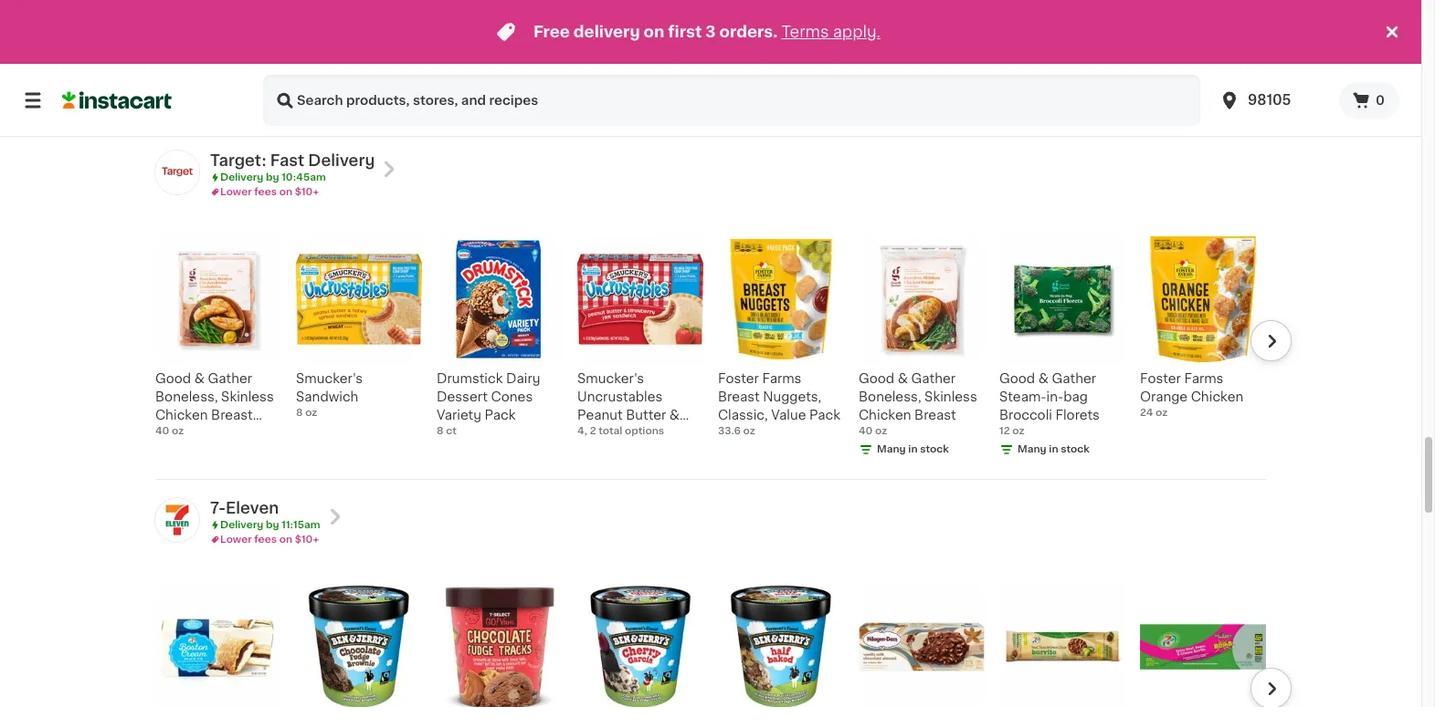 Task type: locate. For each thing, give the bounding box(es) containing it.
steam-
[[999, 391, 1046, 403]]

1 smucker's from the left
[[296, 372, 363, 385]]

1 red's from the left
[[577, 24, 613, 37]]

smucker's inside smucker's uncrustables peanut butter & strawberry jam sandwich
[[577, 372, 644, 385]]

oz
[[586, 60, 598, 70], [169, 78, 181, 88], [310, 78, 322, 88], [446, 78, 458, 88], [732, 78, 744, 88], [868, 78, 880, 88], [1009, 78, 1021, 88], [305, 408, 317, 418], [1156, 408, 1168, 418], [172, 426, 184, 436], [743, 426, 755, 436], [875, 426, 887, 436], [1012, 426, 1024, 436]]

sandwich inside smucker's uncrustables peanut butter & strawberry jam sandwich
[[577, 445, 640, 458]]

oz inside feel good foods gluten-free chicken egg rolls 9 oz
[[1009, 78, 1021, 88]]

florets
[[296, 61, 340, 74], [1055, 409, 1100, 422]]

good inside good & gather steam-in-bag broccoli florets 12 oz
[[999, 372, 1035, 385]]

1 egg from the left
[[505, 61, 530, 74]]

egg inside feel good foods gluten-free vegetable egg rolls
[[505, 61, 530, 74]]

fees for fast
[[254, 187, 277, 197]]

None search field
[[263, 75, 1200, 126]]

5 down grilled
[[859, 78, 865, 88]]

foods inside feel good foods gluten-free vegetable egg rolls
[[506, 24, 546, 37]]

oz inside foster farms breast nuggets, classic, value pack 33.6 oz
[[743, 426, 755, 436]]

2 horizontal spatial organic
[[718, 43, 769, 55]]

chicken
[[904, 43, 957, 55], [999, 61, 1052, 74], [1191, 391, 1243, 403], [155, 409, 208, 422], [859, 409, 911, 422]]

gluten- for vegetable
[[437, 43, 485, 55]]

good inside feel good foods gluten-free chicken egg rolls 9 oz
[[1030, 24, 1066, 37]]

1 horizontal spatial breast
[[718, 391, 760, 403]]

3 gather from the left
[[1052, 372, 1096, 385]]

0 horizontal spatial egg
[[505, 61, 530, 74]]

skinless inside good & gather boneless, skinless chicken breast 40 oz
[[925, 391, 977, 403]]

0 horizontal spatial sandwich
[[296, 391, 358, 403]]

1 horizontal spatial 10
[[296, 78, 307, 88]]

1 vertical spatial $10+
[[295, 535, 319, 545]]

2 red's from the left
[[859, 24, 895, 37]]

good inside good & gather boneless, skinless chicken breast tenderloins
[[155, 372, 191, 385]]

many for good & gather steam-in-bag broccoli florets
[[1018, 444, 1047, 455]]

organic inside the woodstock organic broccoli florets 10 oz
[[296, 43, 347, 55]]

0 horizontal spatial 10
[[155, 78, 167, 88]]

foster
[[718, 372, 759, 385], [1140, 372, 1181, 385]]

fees
[[254, 187, 277, 197], [254, 535, 277, 545]]

lower fees on $10+ down delivery by 11:15am
[[220, 535, 319, 545]]

0
[[1376, 94, 1385, 107]]

4, 2 total options
[[577, 426, 664, 436]]

0 vertical spatial item carousel region
[[130, 229, 1292, 472]]

organic for peas
[[155, 43, 206, 55]]

1 lower from the top
[[220, 187, 252, 197]]

1 vertical spatial lower
[[220, 535, 252, 545]]

0 horizontal spatial pack
[[485, 409, 516, 422]]

many in stock down vegetable
[[455, 96, 527, 106]]

red's for chicken
[[859, 24, 895, 37]]

burrito, inside red's burrito, grilled chicken & cheddar 5 oz
[[898, 24, 945, 37]]

1 98105 button from the left
[[1208, 75, 1339, 126]]

feel
[[437, 24, 464, 37], [999, 24, 1026, 37]]

2 foods from the left
[[1069, 24, 1109, 37]]

foods
[[506, 24, 546, 37], [1069, 24, 1109, 37]]

7 eleven image
[[155, 498, 199, 542]]

on for target: fast delivery
[[279, 187, 292, 197]]

10 inside the woodstock organic broccoli florets 10 oz
[[296, 78, 307, 88]]

oz inside foster farms orange chicken 24 oz
[[1156, 408, 1168, 418]]

8 down variety
[[437, 426, 443, 436]]

farms inside foster farms orange chicken 24 oz
[[1184, 372, 1224, 385]]

0 vertical spatial 8
[[296, 408, 303, 418]]

cheddar
[[591, 43, 647, 55], [859, 61, 914, 74]]

10 for florets
[[296, 78, 307, 88]]

10
[[155, 78, 167, 88], [296, 78, 307, 88]]

1 horizontal spatial egg
[[1055, 61, 1080, 74]]

2 organic from the left
[[296, 43, 347, 55]]

2 lower fees on $10+ from the top
[[220, 535, 319, 545]]

0 horizontal spatial 8
[[296, 408, 303, 418]]

lower down target:
[[220, 187, 252, 197]]

feel for feel good foods gluten-free vegetable egg rolls
[[437, 24, 464, 37]]

item carousel region
[[130, 229, 1292, 472], [130, 577, 1292, 708]]

stock for red's burrito, steak & cheddar
[[639, 78, 668, 88]]

& inside red's burrito, grilled chicken & cheddar 5 oz
[[960, 43, 970, 55]]

10 down peas
[[155, 78, 167, 88]]

1 boneless, from the left
[[155, 391, 218, 403]]

many
[[596, 78, 625, 88], [1158, 78, 1187, 88], [314, 96, 343, 106], [455, 96, 484, 106], [877, 444, 906, 455], [1018, 444, 1047, 455]]

2 horizontal spatial gather
[[1052, 372, 1096, 385]]

red's burrito, grilled chicken & cheddar 5 oz
[[859, 24, 970, 88]]

0 horizontal spatial farms
[[762, 372, 802, 385]]

fees down delivery by 10:45am
[[254, 187, 277, 197]]

0 vertical spatial lower
[[220, 187, 252, 197]]

3
[[705, 25, 716, 39]]

1 horizontal spatial foods
[[1069, 24, 1109, 37]]

1 horizontal spatial red's
[[859, 24, 895, 37]]

bag
[[1063, 391, 1088, 403]]

on
[[644, 25, 664, 39], [279, 187, 292, 197], [279, 535, 292, 545]]

9 oz
[[437, 78, 458, 88]]

feel inside feel good foods gluten-free vegetable egg rolls
[[437, 24, 464, 37]]

1 horizontal spatial florets
[[1055, 409, 1100, 422]]

lower for 7-
[[220, 535, 252, 545]]

in
[[627, 78, 636, 88], [1190, 78, 1199, 88], [346, 96, 355, 106], [486, 96, 496, 106], [908, 444, 918, 455], [1049, 444, 1058, 455]]

0 horizontal spatial smucker's
[[296, 372, 363, 385]]

0 horizontal spatial feel
[[437, 24, 464, 37]]

delivery down 7-eleven
[[220, 520, 263, 530]]

rolls inside feel good foods gluten-free chicken egg rolls 9 oz
[[1083, 61, 1115, 74]]

1 vertical spatial rolls
[[437, 79, 468, 92]]

0 horizontal spatial ct
[[446, 426, 457, 436]]

rolls for feel good foods gluten-free vegetable egg rolls
[[437, 79, 468, 92]]

on left steak
[[644, 25, 664, 39]]

chicken inside foster farms orange chicken 24 oz
[[1191, 391, 1243, 403]]

red's inside red's burrito, grilled chicken & cheddar 5 oz
[[859, 24, 895, 37]]

0 vertical spatial rolls
[[1083, 61, 1115, 74]]

feel good foods gluten-free chicken egg rolls 9 oz
[[999, 24, 1115, 88]]

1 horizontal spatial 40
[[859, 426, 873, 436]]

gather inside good & gather steam-in-bag broccoli florets 12 oz
[[1052, 372, 1096, 385]]

Search field
[[263, 75, 1200, 126]]

1 feel from the left
[[437, 24, 464, 37]]

$10+ down 11:15am
[[295, 535, 319, 545]]

1 woodstock from the left
[[155, 24, 247, 37]]

1 horizontal spatial smucker's
[[577, 372, 644, 385]]

good for good & gather boneless, skinless chicken breast 40 oz
[[859, 372, 894, 385]]

24
[[1140, 408, 1153, 418]]

skinless inside good & gather boneless, skinless chicken breast tenderloins
[[221, 391, 274, 403]]

on down delivery by 10:45am
[[279, 187, 292, 197]]

egg for chicken
[[1055, 61, 1080, 74]]

breast for good & gather boneless, skinless chicken breast tenderloins
[[211, 409, 253, 422]]

florets inside the woodstock organic broccoli florets 10 oz
[[296, 61, 340, 74]]

1 vertical spatial broccoli
[[999, 409, 1052, 422]]

red's up grilled
[[859, 24, 895, 37]]

farms inside foster farms breast nuggets, classic, value pack 33.6 oz
[[762, 372, 802, 385]]

1 horizontal spatial boneless,
[[859, 391, 921, 403]]

2 woodstock from the left
[[296, 24, 387, 37]]

farms up nuggets,
[[762, 372, 802, 385]]

1 lower fees on $10+ from the top
[[220, 187, 319, 197]]

value
[[771, 409, 806, 422]]

0 horizontal spatial broccoli
[[350, 43, 403, 55]]

skinless up tenderloins
[[221, 391, 274, 403]]

ct down variety
[[446, 426, 457, 436]]

2 9 from the left
[[999, 78, 1006, 88]]

0 horizontal spatial free
[[485, 43, 514, 55]]

many down red's burrito, steak & cheddar 5 oz
[[596, 78, 625, 88]]

rolls inside feel good foods gluten-free vegetable egg rolls
[[437, 79, 468, 92]]

cheddar down 'delivery'
[[591, 43, 647, 55]]

10 inside woodstock organic petite peas 10 oz
[[155, 78, 167, 88]]

in for woodstock organic broccoli florets
[[346, 96, 355, 106]]

2 pack from the left
[[809, 409, 840, 422]]

1 organic from the left
[[155, 43, 206, 55]]

2 horizontal spatial breast
[[914, 409, 956, 422]]

gather for good & gather steam-in-bag broccoli florets 12 oz
[[1052, 372, 1096, 385]]

0 horizontal spatial woodstock
[[155, 24, 247, 37]]

& inside smucker's uncrustables peanut butter & strawberry jam sandwich
[[669, 409, 680, 422]]

farms
[[762, 372, 802, 385], [1184, 372, 1224, 385]]

2 40 from the left
[[859, 426, 873, 436]]

lower fees on $10+ down delivery by 10:45am
[[220, 187, 319, 197]]

8
[[296, 408, 303, 418], [437, 426, 443, 436]]

1 horizontal spatial foster
[[1140, 372, 1181, 385]]

2 lower from the top
[[220, 535, 252, 545]]

rolls left 4
[[1083, 61, 1115, 74]]

stock for woodstock organic broccoli florets
[[357, 96, 386, 106]]

egg left 4
[[1055, 61, 1080, 74]]

5 inside red's burrito, grilled chicken & cheddar 5 oz
[[859, 78, 865, 88]]

0 horizontal spatial 5
[[577, 60, 584, 70]]

foods inside feel good foods gluten-free chicken egg rolls 9 oz
[[1069, 24, 1109, 37]]

by for eleven
[[266, 520, 279, 530]]

rolls
[[1083, 61, 1115, 74], [437, 79, 468, 92]]

lower fees on $10+
[[220, 187, 319, 197], [220, 535, 319, 545]]

40 oz
[[155, 426, 184, 436]]

1 vertical spatial item carousel region
[[130, 577, 1292, 708]]

1 horizontal spatial free
[[533, 25, 570, 39]]

0 horizontal spatial 9
[[437, 78, 444, 88]]

2 $10+ from the top
[[295, 535, 319, 545]]

0 horizontal spatial breast
[[211, 409, 253, 422]]

8 right good & gather boneless, skinless chicken breast tenderloins
[[296, 408, 303, 418]]

2 farms from the left
[[1184, 372, 1224, 385]]

1 horizontal spatial sandwich
[[577, 445, 640, 458]]

delivery up 10:45am
[[308, 153, 375, 168]]

many down 4 ct
[[1158, 78, 1187, 88]]

pack right value
[[809, 409, 840, 422]]

chicken inside good & gather boneless, skinless chicken breast 40 oz
[[859, 409, 911, 422]]

1 vertical spatial on
[[279, 187, 292, 197]]

good inside good & gather boneless, skinless chicken breast 40 oz
[[859, 372, 894, 385]]

1 horizontal spatial 9
[[999, 78, 1006, 88]]

foods for feel good foods gluten-free chicken egg rolls 9 oz
[[1069, 24, 1109, 37]]

stock for good & gather boneless, skinless chicken breast
[[920, 444, 949, 455]]

woodstock inside the woodstock organic broccoli florets 10 oz
[[296, 24, 387, 37]]

2 burrito, from the left
[[898, 24, 945, 37]]

1 vertical spatial 5
[[859, 78, 865, 88]]

red's inside red's burrito, steak & cheddar 5 oz
[[577, 24, 613, 37]]

$10+ down 10:45am
[[295, 187, 319, 197]]

0 vertical spatial sandwich
[[296, 391, 358, 403]]

2 vertical spatial on
[[279, 535, 292, 545]]

fees down delivery by 11:15am
[[254, 535, 277, 545]]

1 horizontal spatial farms
[[1184, 372, 1224, 385]]

cascadian
[[718, 24, 786, 37]]

oz inside red's burrito, steak & cheddar 5 oz
[[586, 60, 598, 70]]

good inside feel good foods gluten-free vegetable egg rolls
[[467, 24, 503, 37]]

2 smucker's from the left
[[577, 372, 644, 385]]

5 inside red's burrito, steak & cheddar 5 oz
[[577, 60, 584, 70]]

98105
[[1248, 93, 1291, 107]]

1 farms from the left
[[762, 372, 802, 385]]

organic inside woodstock organic petite peas 10 oz
[[155, 43, 206, 55]]

many in stock down good & gather steam-in-bag broccoli florets 12 oz
[[1018, 444, 1090, 455]]

1 vertical spatial cheddar
[[859, 61, 914, 74]]

&
[[577, 43, 588, 55], [960, 43, 970, 55], [194, 372, 205, 385], [898, 372, 908, 385], [1038, 372, 1049, 385], [669, 409, 680, 422]]

rolls for feel good foods gluten-free chicken egg rolls 9 oz
[[1083, 61, 1115, 74]]

target: fast delivery image
[[155, 150, 199, 194]]

0 horizontal spatial organic
[[155, 43, 206, 55]]

5 down 'delivery'
[[577, 60, 584, 70]]

oz inside cascadian farm organic frozen hash browns 16 oz
[[732, 78, 744, 88]]

broccoli inside the woodstock organic broccoli florets 10 oz
[[350, 43, 403, 55]]

2 foster from the left
[[1140, 372, 1181, 385]]

pack down cones
[[485, 409, 516, 422]]

free inside limited time offer region
[[533, 25, 570, 39]]

2 skinless from the left
[[925, 391, 977, 403]]

delivery by 10:45am
[[220, 172, 326, 182]]

40 right foster farms breast nuggets, classic, value pack 33.6 oz
[[859, 426, 873, 436]]

1 horizontal spatial skinless
[[925, 391, 977, 403]]

0 vertical spatial fees
[[254, 187, 277, 197]]

many in stock for good & gather boneless, skinless chicken breast
[[877, 444, 949, 455]]

egg inside feel good foods gluten-free chicken egg rolls 9 oz
[[1055, 61, 1080, 74]]

chicken for feel good foods gluten-free chicken egg rolls 9 oz
[[999, 61, 1052, 74]]

egg
[[505, 61, 530, 74], [1055, 61, 1080, 74]]

in for good & gather boneless, skinless chicken breast
[[908, 444, 918, 455]]

2 gluten- from the left
[[999, 43, 1048, 55]]

gather inside good & gather boneless, skinless chicken breast tenderloins
[[208, 372, 252, 385]]

jam
[[651, 427, 679, 440]]

free
[[533, 25, 570, 39], [485, 43, 514, 55], [1048, 43, 1077, 55]]

lower
[[220, 187, 252, 197], [220, 535, 252, 545]]

gluten-
[[437, 43, 485, 55], [999, 43, 1048, 55]]

1 gather from the left
[[208, 372, 252, 385]]

many for good & gather boneless, skinless chicken breast
[[877, 444, 906, 455]]

1 horizontal spatial 5
[[859, 78, 865, 88]]

0 horizontal spatial gluten-
[[437, 43, 485, 55]]

delivery
[[308, 153, 375, 168], [220, 172, 263, 182], [220, 520, 263, 530]]

10 for peas
[[155, 78, 167, 88]]

$10+
[[295, 187, 319, 197], [295, 535, 319, 545]]

gluten- inside feel good foods gluten-free vegetable egg rolls
[[437, 43, 485, 55]]

gather inside good & gather boneless, skinless chicken breast 40 oz
[[911, 372, 956, 385]]

farms up 'orange'
[[1184, 372, 1224, 385]]

many down good & gather steam-in-bag broccoli florets 12 oz
[[1018, 444, 1047, 455]]

4
[[1140, 60, 1147, 70]]

1 horizontal spatial gluten-
[[999, 43, 1048, 55]]

0 vertical spatial broccoli
[[350, 43, 403, 55]]

boneless, inside good & gather boneless, skinless chicken breast tenderloins
[[155, 391, 218, 403]]

many in stock for good & gather steam-in-bag broccoli florets
[[1018, 444, 1090, 455]]

boneless, for 40
[[859, 391, 921, 403]]

vegetable
[[437, 61, 502, 74]]

1 gluten- from the left
[[437, 43, 485, 55]]

skinless for good & gather boneless, skinless chicken breast 40 oz
[[925, 391, 977, 403]]

1 horizontal spatial 8
[[437, 426, 443, 436]]

many in stock
[[596, 78, 668, 88], [1158, 78, 1230, 88], [314, 96, 386, 106], [455, 96, 527, 106], [877, 444, 949, 455], [1018, 444, 1090, 455]]

0 vertical spatial on
[[644, 25, 664, 39]]

9
[[437, 78, 444, 88], [999, 78, 1006, 88]]

& inside red's burrito, steak & cheddar 5 oz
[[577, 43, 588, 55]]

by for fast
[[266, 172, 279, 182]]

2 feel from the left
[[999, 24, 1026, 37]]

cheddar inside red's burrito, grilled chicken & cheddar 5 oz
[[859, 61, 914, 74]]

delivery for fast
[[220, 172, 263, 182]]

woodstock organic petite peas 10 oz
[[155, 24, 248, 88]]

nuggets,
[[763, 391, 821, 403]]

$10+ for fast
[[295, 187, 319, 197]]

florets inside good & gather steam-in-bag broccoli florets 12 oz
[[1055, 409, 1100, 422]]

1 foster from the left
[[718, 372, 759, 385]]

0 horizontal spatial burrito,
[[617, 24, 663, 37]]

0 vertical spatial 5
[[577, 60, 584, 70]]

0 horizontal spatial 40
[[155, 426, 169, 436]]

chicken inside good & gather boneless, skinless chicken breast tenderloins
[[155, 409, 208, 422]]

burrito, left steak
[[617, 24, 663, 37]]

1 vertical spatial lower fees on $10+
[[220, 535, 319, 545]]

1 vertical spatial ct
[[446, 426, 457, 436]]

breast inside good & gather boneless, skinless chicken breast 40 oz
[[914, 409, 956, 422]]

1 horizontal spatial broccoli
[[999, 409, 1052, 422]]

0 horizontal spatial boneless,
[[155, 391, 218, 403]]

lower down 7-eleven
[[220, 535, 252, 545]]

1 horizontal spatial gather
[[911, 372, 956, 385]]

1 horizontal spatial cheddar
[[859, 61, 914, 74]]

good
[[467, 24, 503, 37], [1030, 24, 1066, 37], [155, 372, 191, 385], [859, 372, 894, 385], [999, 372, 1035, 385]]

2 fees from the top
[[254, 535, 277, 545]]

1 horizontal spatial ct
[[1149, 60, 1160, 70]]

1 10 from the left
[[155, 78, 167, 88]]

many down the woodstock organic broccoli florets 10 oz
[[314, 96, 343, 106]]

red's left steak
[[577, 24, 613, 37]]

chicken for good & gather boneless, skinless chicken breast 40 oz
[[859, 409, 911, 422]]

1 horizontal spatial feel
[[999, 24, 1026, 37]]

7-eleven
[[210, 501, 279, 516]]

woodstock inside woodstock organic petite peas 10 oz
[[155, 24, 247, 37]]

0 vertical spatial cheddar
[[591, 43, 647, 55]]

0 horizontal spatial foster
[[718, 372, 759, 385]]

1 by from the top
[[266, 172, 279, 182]]

free inside feel good foods gluten-free vegetable egg rolls
[[485, 43, 514, 55]]

ct right 4
[[1149, 60, 1160, 70]]

butter
[[626, 409, 666, 422]]

gluten- for chicken
[[999, 43, 1048, 55]]

2 item carousel region from the top
[[130, 577, 1292, 708]]

1 skinless from the left
[[221, 391, 274, 403]]

1 vertical spatial florets
[[1055, 409, 1100, 422]]

many down 9 oz
[[455, 96, 484, 106]]

burrito, up grilled
[[898, 24, 945, 37]]

breast
[[718, 391, 760, 403], [211, 409, 253, 422], [914, 409, 956, 422]]

gluten- inside feel good foods gluten-free chicken egg rolls 9 oz
[[999, 43, 1048, 55]]

fast
[[270, 153, 304, 168]]

1 vertical spatial by
[[266, 520, 279, 530]]

many in stock down red's burrito, steak & cheddar 5 oz
[[596, 78, 668, 88]]

strawberry
[[577, 427, 648, 440]]

woodstock
[[155, 24, 247, 37], [296, 24, 387, 37]]

0 horizontal spatial cheddar
[[591, 43, 647, 55]]

red's
[[577, 24, 613, 37], [859, 24, 895, 37]]

foster up 'orange'
[[1140, 372, 1181, 385]]

rolls down vegetable
[[437, 79, 468, 92]]

1 pack from the left
[[485, 409, 516, 422]]

foster inside foster farms orange chicken 24 oz
[[1140, 372, 1181, 385]]

foster up classic,
[[718, 372, 759, 385]]

skinless left 'steam-'
[[925, 391, 977, 403]]

good & gather boneless, skinless chicken breast tenderloins
[[155, 372, 274, 440]]

chicken inside feel good foods gluten-free chicken egg rolls 9 oz
[[999, 61, 1052, 74]]

0 horizontal spatial rolls
[[437, 79, 468, 92]]

98105 button
[[1208, 75, 1339, 126], [1219, 75, 1328, 126]]

organic inside cascadian farm organic frozen hash browns 16 oz
[[718, 43, 769, 55]]

0 vertical spatial florets
[[296, 61, 340, 74]]

3 organic from the left
[[718, 43, 769, 55]]

pack inside foster farms breast nuggets, classic, value pack 33.6 oz
[[809, 409, 840, 422]]

smucker's sandwich 8 oz
[[296, 372, 363, 418]]

0 horizontal spatial skinless
[[221, 391, 274, 403]]

pack
[[485, 409, 516, 422], [809, 409, 840, 422]]

1 vertical spatial sandwich
[[577, 445, 640, 458]]

1 vertical spatial 8
[[437, 426, 443, 436]]

2 egg from the left
[[1055, 61, 1080, 74]]

1 horizontal spatial pack
[[809, 409, 840, 422]]

0 horizontal spatial gather
[[208, 372, 252, 385]]

ct
[[1149, 60, 1160, 70], [446, 426, 457, 436]]

2 horizontal spatial free
[[1048, 43, 1077, 55]]

40 up the 7 eleven icon
[[155, 426, 169, 436]]

1 vertical spatial delivery
[[220, 172, 263, 182]]

good for good & gather boneless, skinless chicken breast tenderloins
[[155, 372, 191, 385]]

farms for chicken
[[1184, 372, 1224, 385]]

cheddar down grilled
[[859, 61, 914, 74]]

gather
[[208, 372, 252, 385], [911, 372, 956, 385], [1052, 372, 1096, 385]]

2 10 from the left
[[296, 78, 307, 88]]

free inside feel good foods gluten-free chicken egg rolls 9 oz
[[1048, 43, 1077, 55]]

foster inside foster farms breast nuggets, classic, value pack 33.6 oz
[[718, 372, 759, 385]]

0 vertical spatial $10+
[[295, 187, 319, 197]]

9 inside feel good foods gluten-free chicken egg rolls 9 oz
[[999, 78, 1006, 88]]

egg right vegetable
[[505, 61, 530, 74]]

by down 'eleven'
[[266, 520, 279, 530]]

1 horizontal spatial rolls
[[1083, 61, 1115, 74]]

40
[[155, 426, 169, 436], [859, 426, 873, 436]]

many for feel good foods gluten-free vegetable egg rolls
[[455, 96, 484, 106]]

2 boneless, from the left
[[859, 391, 921, 403]]

feel inside feel good foods gluten-free chicken egg rolls 9 oz
[[999, 24, 1026, 37]]

boneless, inside good & gather boneless, skinless chicken breast 40 oz
[[859, 391, 921, 403]]

pack inside drumstick dairy dessert cones variety pack 8 ct
[[485, 409, 516, 422]]

1 item carousel region from the top
[[130, 229, 1292, 472]]

2 gather from the left
[[911, 372, 956, 385]]

fees for eleven
[[254, 535, 277, 545]]

1 burrito, from the left
[[617, 24, 663, 37]]

item carousel region containing good & gather boneless, skinless chicken breast tenderloins
[[130, 229, 1292, 472]]

broccoli
[[350, 43, 403, 55], [999, 409, 1052, 422]]

breast inside good & gather boneless, skinless chicken breast tenderloins
[[211, 409, 253, 422]]

2 vertical spatial delivery
[[220, 520, 263, 530]]

0 horizontal spatial florets
[[296, 61, 340, 74]]

1 foods from the left
[[506, 24, 546, 37]]

free delivery on first 3 orders. terms apply.
[[533, 25, 881, 39]]

many in stock down good & gather boneless, skinless chicken breast 40 oz
[[877, 444, 949, 455]]

1 fees from the top
[[254, 187, 277, 197]]

burrito, inside red's burrito, steak & cheddar 5 oz
[[617, 24, 663, 37]]

1 $10+ from the top
[[295, 187, 319, 197]]

0 vertical spatial by
[[266, 172, 279, 182]]

0 horizontal spatial red's
[[577, 24, 613, 37]]

foster for foster farms orange chicken
[[1140, 372, 1181, 385]]

1 horizontal spatial woodstock
[[296, 24, 387, 37]]

1 vertical spatial fees
[[254, 535, 277, 545]]

10 up target: fast delivery
[[296, 78, 307, 88]]

sandwich
[[296, 391, 358, 403], [577, 445, 640, 458]]

0 vertical spatial lower fees on $10+
[[220, 187, 319, 197]]

delivery down target:
[[220, 172, 263, 182]]

2 by from the top
[[266, 520, 279, 530]]

0 horizontal spatial foods
[[506, 24, 546, 37]]

1 horizontal spatial organic
[[296, 43, 347, 55]]

many down good & gather boneless, skinless chicken breast 40 oz
[[877, 444, 906, 455]]

1 horizontal spatial burrito,
[[898, 24, 945, 37]]

by down "fast"
[[266, 172, 279, 182]]

boneless,
[[155, 391, 218, 403], [859, 391, 921, 403]]

many in stock down the woodstock organic broccoli florets 10 oz
[[314, 96, 386, 106]]

on down 11:15am
[[279, 535, 292, 545]]

instacart logo image
[[62, 90, 172, 111]]

organic
[[155, 43, 206, 55], [296, 43, 347, 55], [718, 43, 769, 55]]



Task type: vqa. For each thing, say whether or not it's contained in the screenshot.


Task type: describe. For each thing, give the bounding box(es) containing it.
woodstock for broccoli
[[296, 24, 387, 37]]

oz inside red's burrito, grilled chicken & cheddar 5 oz
[[868, 78, 880, 88]]

good & gather steam-in-bag broccoli florets 12 oz
[[999, 372, 1100, 436]]

many in stock for feel good foods gluten-free vegetable egg rolls
[[455, 96, 527, 106]]

in for good & gather steam-in-bag broccoli florets
[[1049, 444, 1058, 455]]

frozen
[[772, 43, 815, 55]]

many in stock for woodstock organic broccoli florets
[[314, 96, 386, 106]]

options
[[625, 426, 664, 436]]

0 button
[[1339, 82, 1399, 119]]

terms
[[781, 25, 829, 39]]

7-
[[210, 501, 226, 516]]

delivery for eleven
[[220, 520, 263, 530]]

egg for vegetable
[[505, 61, 530, 74]]

foster for foster farms breast nuggets, classic, value pack
[[718, 372, 759, 385]]

4 ct
[[1140, 60, 1160, 70]]

feel good foods gluten-free vegetable egg rolls
[[437, 24, 546, 92]]

classic,
[[718, 409, 768, 422]]

drumstick dairy dessert cones variety pack 8 ct
[[437, 372, 540, 436]]

dessert
[[437, 391, 488, 403]]

breast inside foster farms breast nuggets, classic, value pack 33.6 oz
[[718, 391, 760, 403]]

petite
[[210, 43, 248, 55]]

burrito, for steak
[[617, 24, 663, 37]]

ct inside drumstick dairy dessert cones variety pack 8 ct
[[446, 426, 457, 436]]

& inside good & gather boneless, skinless chicken breast 40 oz
[[898, 372, 908, 385]]

$10+ for eleven
[[295, 535, 319, 545]]

oz inside the woodstock organic broccoli florets 10 oz
[[310, 78, 322, 88]]

skinless for good & gather boneless, skinless chicken breast tenderloins
[[221, 391, 274, 403]]

farm
[[789, 24, 821, 37]]

1 9 from the left
[[437, 78, 444, 88]]

on inside limited time offer region
[[644, 25, 664, 39]]

on for 7-eleven
[[279, 535, 292, 545]]

10:45am
[[281, 172, 326, 182]]

hash
[[718, 61, 751, 74]]

8 inside drumstick dairy dessert cones variety pack 8 ct
[[437, 426, 443, 436]]

11:15am
[[281, 520, 320, 530]]

cascadian farm organic frozen hash browns 16 oz
[[718, 24, 821, 88]]

2 98105 button from the left
[[1219, 75, 1328, 126]]

stock for good & gather steam-in-bag broccoli florets
[[1061, 444, 1090, 455]]

lower fees on $10+ for eleven
[[220, 535, 319, 545]]

smucker's for oz
[[296, 372, 363, 385]]

broccoli inside good & gather steam-in-bag broccoli florets 12 oz
[[999, 409, 1052, 422]]

oz inside woodstock organic petite peas 10 oz
[[169, 78, 181, 88]]

0 vertical spatial ct
[[1149, 60, 1160, 70]]

eleven
[[226, 501, 279, 516]]

grilled
[[859, 43, 901, 55]]

good for good & gather steam-in-bag broccoli florets 12 oz
[[999, 372, 1035, 385]]

woodstock organic broccoli florets 10 oz
[[296, 24, 403, 88]]

drumstick
[[437, 372, 503, 385]]

dairy
[[506, 372, 540, 385]]

cheddar inside red's burrito, steak & cheddar 5 oz
[[591, 43, 647, 55]]

feel for feel good foods gluten-free chicken egg rolls 9 oz
[[999, 24, 1026, 37]]

farms for nuggets,
[[762, 372, 802, 385]]

terms apply. link
[[781, 25, 881, 39]]

woodstock for petite
[[155, 24, 247, 37]]

apply.
[[833, 25, 881, 39]]

gather for good & gather boneless, skinless chicken breast tenderloins
[[208, 372, 252, 385]]

limited time offer region
[[0, 0, 1381, 64]]

33.6
[[718, 426, 741, 436]]

many in stock down 4 ct
[[1158, 78, 1230, 88]]

steak
[[667, 24, 703, 37]]

8 inside smucker's sandwich 8 oz
[[296, 408, 303, 418]]

organic for florets
[[296, 43, 347, 55]]

2
[[590, 426, 596, 436]]

delivery by 11:15am
[[220, 520, 320, 530]]

target:
[[210, 153, 266, 168]]

boneless, for tenderloins
[[155, 391, 218, 403]]

& inside good & gather steam-in-bag broccoli florets 12 oz
[[1038, 372, 1049, 385]]

cones
[[491, 391, 533, 403]]

oz inside good & gather steam-in-bag broccoli florets 12 oz
[[1012, 426, 1024, 436]]

peanut
[[577, 409, 623, 422]]

smucker's uncrustables peanut butter & strawberry jam sandwich
[[577, 372, 680, 458]]

orange
[[1140, 391, 1188, 403]]

in for feel good foods gluten-free vegetable egg rolls
[[486, 96, 496, 106]]

good & gather boneless, skinless chicken breast 40 oz
[[859, 372, 977, 436]]

40 inside good & gather boneless, skinless chicken breast 40 oz
[[859, 426, 873, 436]]

burrito, for grilled
[[898, 24, 945, 37]]

1 40 from the left
[[155, 426, 169, 436]]

free for feel good foods gluten-free vegetable egg rolls
[[485, 43, 514, 55]]

lower for target:
[[220, 187, 252, 197]]

red's burrito, steak & cheddar 5 oz
[[577, 24, 703, 70]]

breast for good & gather boneless, skinless chicken breast 40 oz
[[914, 409, 956, 422]]

target: fast delivery
[[210, 153, 375, 168]]

gather for good & gather boneless, skinless chicken breast 40 oz
[[911, 372, 956, 385]]

in for red's burrito, steak & cheddar
[[627, 78, 636, 88]]

variety
[[437, 409, 481, 422]]

peas
[[155, 61, 187, 74]]

many in stock for red's burrito, steak & cheddar
[[596, 78, 668, 88]]

16
[[718, 78, 729, 88]]

uncrustables
[[577, 391, 663, 403]]

item carousel region for target: fast delivery
[[130, 229, 1292, 472]]

foods for feel good foods gluten-free vegetable egg rolls
[[506, 24, 546, 37]]

& inside good & gather boneless, skinless chicken breast tenderloins
[[194, 372, 205, 385]]

chicken inside red's burrito, grilled chicken & cheddar 5 oz
[[904, 43, 957, 55]]

oz inside good & gather boneless, skinless chicken breast 40 oz
[[875, 426, 887, 436]]

smucker's for butter
[[577, 372, 644, 385]]

foster farms breast nuggets, classic, value pack 33.6 oz
[[718, 372, 840, 436]]

12
[[999, 426, 1010, 436]]

many for woodstock organic broccoli florets
[[314, 96, 343, 106]]

first
[[668, 25, 702, 39]]

total
[[599, 426, 622, 436]]

delivery
[[574, 25, 640, 39]]

free for feel good foods gluten-free chicken egg rolls 9 oz
[[1048, 43, 1077, 55]]

tenderloins
[[155, 427, 230, 440]]

item carousel region for 7-eleven
[[130, 577, 1292, 708]]

red's for &
[[577, 24, 613, 37]]

browns
[[754, 61, 802, 74]]

4,
[[577, 426, 587, 436]]

lower fees on $10+ for fast
[[220, 187, 319, 197]]

in-
[[1046, 391, 1063, 403]]

chicken for good & gather boneless, skinless chicken breast tenderloins
[[155, 409, 208, 422]]

stock for feel good foods gluten-free vegetable egg rolls
[[498, 96, 527, 106]]

0 vertical spatial delivery
[[308, 153, 375, 168]]

sandwich inside smucker's sandwich 8 oz
[[296, 391, 358, 403]]

orders.
[[719, 25, 778, 39]]

oz inside smucker's sandwich 8 oz
[[305, 408, 317, 418]]

many for red's burrito, steak & cheddar
[[596, 78, 625, 88]]

foster farms orange chicken 24 oz
[[1140, 372, 1243, 418]]



